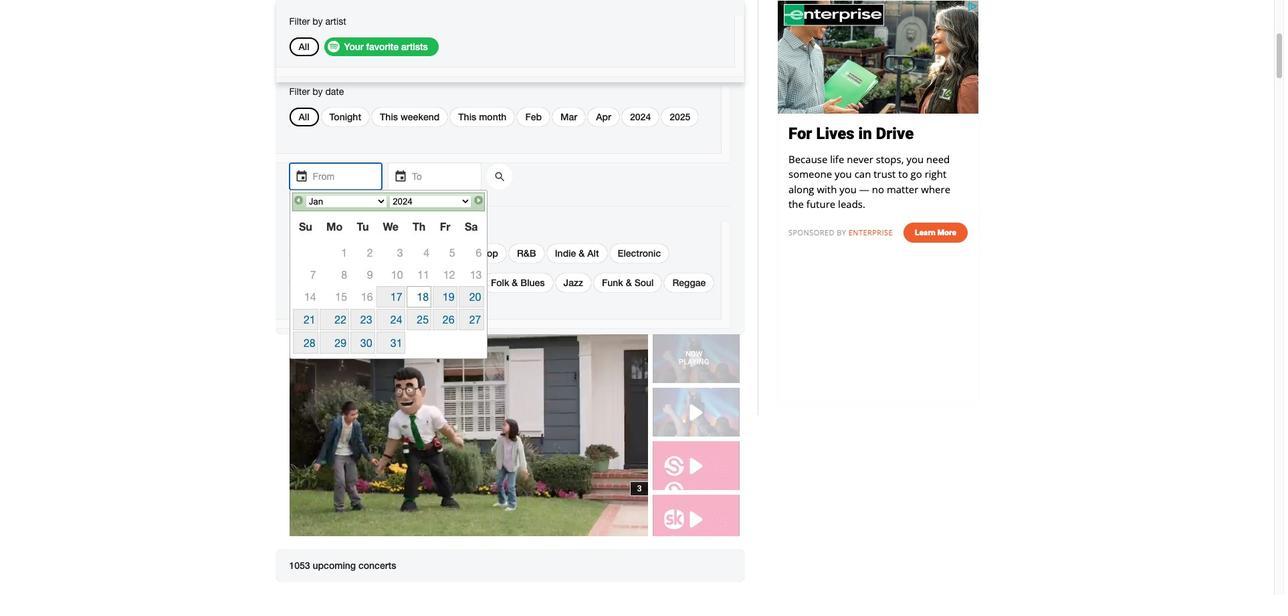 Task type: vqa. For each thing, say whether or not it's contained in the screenshot.
folk & blues "link"
yes



Task type: locate. For each thing, give the bounding box(es) containing it.
31
[[391, 337, 403, 349]]

filter
[[289, 16, 310, 27], [289, 86, 310, 97], [289, 223, 310, 234]]

5
[[450, 247, 455, 259]]

2 vertical spatial filter
[[289, 223, 310, 234]]

0 horizontal spatial this
[[380, 111, 398, 122]]

0 horizontal spatial &
[[512, 277, 518, 288]]

2025
[[670, 111, 691, 122]]

& left soul
[[626, 277, 632, 288]]

this weekend
[[380, 111, 440, 122]]

indie
[[555, 248, 576, 259]]

2 this from the left
[[459, 111, 477, 122]]

2025 link
[[670, 111, 691, 122]]

0 vertical spatial all link
[[299, 41, 310, 52]]

& right folk at the top left
[[512, 277, 518, 288]]

19
[[443, 291, 455, 303]]

filter by date
[[289, 86, 344, 97]]

apr link
[[596, 111, 612, 122]]

0 horizontal spatial ... image
[[293, 170, 307, 182]]

all down the filter by artist
[[299, 41, 310, 52]]

0 vertical spatial all
[[299, 41, 310, 52]]

by left the artist
[[313, 16, 323, 27]]

14
[[304, 291, 316, 303]]

th
[[413, 220, 426, 233]]

21
[[304, 314, 316, 326]]

all link for filter by artist
[[299, 41, 310, 52]]

filter left mo
[[289, 223, 310, 234]]

this for this month
[[459, 111, 477, 122]]

19 link
[[433, 286, 458, 308]]

0 vertical spatial by
[[313, 16, 323, 27]]

all for filter by artist
[[299, 41, 310, 52]]

20 link
[[459, 286, 484, 308]]

1
[[341, 247, 347, 259]]

filter left the artist
[[289, 16, 310, 27]]

... image up su
[[293, 170, 307, 182]]

latin link
[[451, 277, 472, 288]]

... image for from text box
[[293, 170, 307, 182]]

rock link
[[330, 248, 352, 259]]

metal link
[[408, 277, 432, 288]]

this
[[380, 111, 398, 122], [459, 111, 477, 122]]

indie & alt link
[[555, 248, 599, 259]]

funk & soul
[[602, 277, 654, 288]]

your favorite artists
[[344, 41, 428, 52]]

0 vertical spatial 3
[[397, 247, 403, 259]]

2 all from the top
[[299, 111, 310, 122]]

1 vertical spatial all
[[299, 111, 310, 122]]

22
[[335, 314, 347, 326]]

all link down filter by date
[[299, 111, 310, 122]]

tu
[[357, 220, 369, 233]]

2 vertical spatial by
[[313, 223, 323, 234]]

& for soul
[[626, 277, 632, 288]]

31 link
[[377, 332, 405, 354]]

27
[[470, 314, 482, 326]]

20
[[470, 291, 482, 303]]

... image for to text box
[[392, 170, 406, 182]]

1 vertical spatial 3
[[637, 483, 642, 495]]

2 filter from the top
[[289, 86, 310, 97]]

date
[[326, 86, 344, 97]]

2 horizontal spatial &
[[626, 277, 632, 288]]

this left weekend on the top of the page
[[380, 111, 398, 122]]

this left month
[[459, 111, 477, 122]]

we
[[383, 220, 399, 233]]

by
[[313, 16, 323, 27], [313, 86, 323, 97], [313, 223, 323, 234]]

30 link
[[351, 332, 375, 354]]

0 vertical spatial filter
[[289, 16, 310, 27]]

upcoming
[[313, 560, 356, 572]]

2 all link from the top
[[299, 111, 310, 122]]

1 vertical spatial all link
[[299, 111, 310, 122]]

hip-hop
[[462, 248, 499, 259]]

all link down the filter by artist
[[299, 41, 310, 52]]

2 ... image from the left
[[392, 170, 406, 182]]

soul
[[635, 277, 654, 288]]

17
[[391, 291, 403, 303]]

jazz
[[564, 277, 584, 288]]

23 link
[[351, 309, 375, 331]]

by right su
[[313, 223, 323, 234]]

2024
[[630, 111, 651, 122]]

1 horizontal spatial &
[[579, 248, 585, 259]]

favorite
[[366, 41, 399, 52]]

this for this weekend
[[380, 111, 398, 122]]

3
[[397, 247, 403, 259], [637, 483, 642, 495]]

all
[[299, 41, 310, 52], [299, 111, 310, 122]]

13
[[470, 269, 482, 281]]

1 filter from the top
[[289, 16, 310, 27]]

3 by from the top
[[313, 223, 323, 234]]

funk & soul link
[[602, 277, 654, 288]]

1 vertical spatial filter
[[289, 86, 310, 97]]

hop
[[480, 248, 499, 259]]

1 horizontal spatial ... image
[[392, 170, 406, 182]]

2
[[367, 247, 373, 259]]

1 horizontal spatial this
[[459, 111, 477, 122]]

apr
[[596, 111, 612, 122]]

28 link
[[293, 332, 319, 354]]

1 this from the left
[[380, 111, 398, 122]]

None submit
[[487, 163, 514, 190]]

25 link
[[407, 309, 432, 331]]

24 link
[[377, 309, 405, 331]]

22 link
[[320, 309, 350, 331]]

hip-
[[462, 248, 480, 259]]

16
[[361, 291, 373, 303]]

1 vertical spatial by
[[313, 86, 323, 97]]

1 all link from the top
[[299, 41, 310, 52]]

1 all from the top
[[299, 41, 310, 52]]

& left alt
[[579, 248, 585, 259]]

advertisement element
[[778, 1, 979, 402]]

3 filter from the top
[[289, 223, 310, 234]]

all down filter by date
[[299, 111, 310, 122]]

1 ... image from the left
[[293, 170, 307, 182]]

all for filter by date
[[299, 111, 310, 122]]

classical
[[351, 277, 389, 288]]

2 by from the top
[[313, 86, 323, 97]]

... image up we
[[392, 170, 406, 182]]

... image
[[293, 170, 307, 182], [392, 170, 406, 182]]

17 link
[[377, 286, 405, 308]]

by left date at top left
[[313, 86, 323, 97]]

sa
[[465, 220, 478, 233]]

feb link
[[526, 111, 542, 122]]

filter left date at top left
[[289, 86, 310, 97]]

feb
[[526, 111, 542, 122]]

pop
[[426, 248, 443, 259]]

pop link
[[426, 248, 443, 259]]

18
[[417, 291, 429, 303]]



Task type: describe. For each thing, give the bounding box(es) containing it.
metal
[[408, 277, 432, 288]]

filter for rock
[[289, 223, 310, 234]]

by for rock
[[313, 223, 323, 234]]

by for tonight
[[313, 86, 323, 97]]

country
[[297, 277, 332, 288]]

comedy
[[371, 248, 407, 259]]

month
[[479, 111, 507, 122]]

To text field
[[389, 163, 481, 190]]

29
[[335, 337, 347, 349]]

1 horizontal spatial 3
[[637, 483, 642, 495]]

& for alt
[[579, 248, 585, 259]]

this month
[[459, 111, 507, 122]]

23
[[361, 314, 372, 326]]

30
[[361, 337, 372, 349]]

mo
[[327, 220, 343, 233]]

12
[[444, 269, 455, 281]]

25
[[417, 314, 429, 326]]

tonight link
[[330, 111, 361, 122]]

mar
[[561, 111, 578, 122]]

classical link
[[351, 277, 389, 288]]

4
[[424, 247, 430, 259]]

latin
[[451, 277, 472, 288]]

alt
[[588, 248, 599, 259]]

29 link
[[320, 332, 350, 354]]

concerts
[[359, 560, 397, 572]]

26
[[443, 314, 455, 326]]

fr
[[440, 220, 451, 233]]

15
[[335, 291, 347, 303]]

jazz link
[[564, 277, 584, 288]]

7
[[310, 269, 316, 281]]

hip-hop link
[[462, 248, 499, 259]]

comedy link
[[371, 248, 407, 259]]

26 link
[[433, 309, 458, 331]]

this month link
[[459, 111, 507, 122]]

21 link
[[293, 309, 319, 331]]

filter by artist
[[289, 16, 346, 27]]

reggae link
[[673, 277, 706, 288]]

indie & alt
[[555, 248, 599, 259]]

From text field
[[289, 163, 382, 190]]

filter by genre
[[289, 223, 349, 234]]

country link
[[297, 277, 332, 288]]

folk & blues link
[[491, 277, 545, 288]]

11
[[418, 269, 430, 281]]

8
[[341, 269, 347, 281]]

funk
[[602, 277, 624, 288]]

2024 link
[[630, 111, 651, 122]]

artist
[[326, 16, 346, 27]]

reggae
[[673, 277, 706, 288]]

filter for tonight
[[289, 86, 310, 97]]

r&b link
[[517, 248, 537, 259]]

this weekend link
[[380, 111, 440, 122]]

10
[[391, 269, 403, 281]]

0 horizontal spatial 3
[[397, 247, 403, 259]]

6
[[476, 247, 482, 259]]

artists
[[402, 41, 428, 52]]

1053 upcoming concerts
[[289, 560, 397, 572]]

su
[[299, 220, 312, 233]]

electronic
[[618, 248, 661, 259]]

genre
[[326, 223, 349, 234]]

electronic link
[[618, 248, 661, 259]]

1053
[[289, 560, 310, 572]]

weekend
[[401, 111, 440, 122]]

28
[[304, 337, 316, 349]]

27 link
[[459, 309, 484, 331]]

& for blues
[[512, 277, 518, 288]]

mar link
[[561, 111, 578, 122]]

rock
[[330, 248, 352, 259]]

18 link
[[407, 286, 432, 308]]

1 by from the top
[[313, 16, 323, 27]]

blues
[[521, 277, 545, 288]]

your favorite artists button
[[324, 37, 439, 56]]

tonight
[[330, 111, 361, 122]]

all link for filter by date
[[299, 111, 310, 122]]



